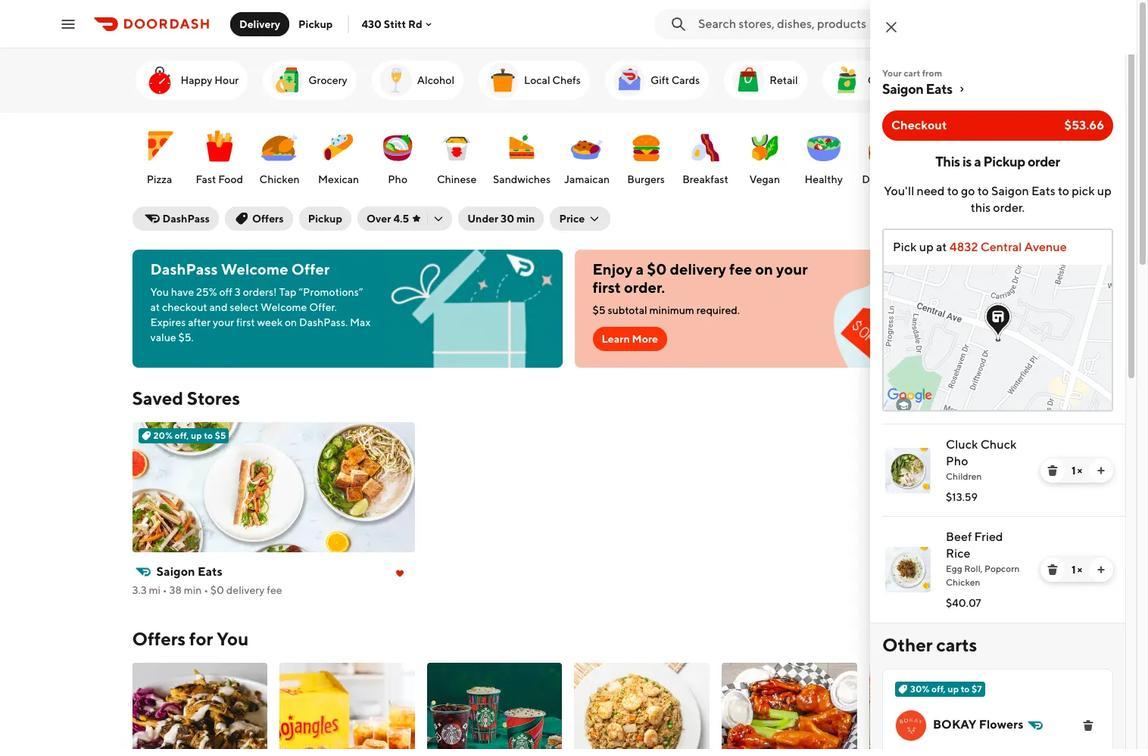 Task type: vqa. For each thing, say whether or not it's contained in the screenshot.
ratings
no



Task type: describe. For each thing, give the bounding box(es) containing it.
retail image
[[730, 62, 767, 98]]

430
[[362, 18, 382, 30]]

gift cards
[[650, 74, 700, 86]]

carts
[[936, 635, 977, 656]]

$53.66
[[1064, 118, 1104, 133]]

you'll
[[884, 184, 914, 198]]

enjoy
[[593, 261, 633, 278]]

mexican
[[318, 173, 359, 186]]

local
[[524, 74, 550, 86]]

saigon eats link
[[882, 80, 1113, 98]]

next button of carousel image
[[997, 301, 1012, 317]]

previous button of carousel image
[[955, 632, 970, 647]]

previous button of carousel image
[[955, 391, 970, 406]]

fast food
[[196, 173, 243, 186]]

chinese
[[437, 173, 477, 186]]

enjoy a $0 delivery fee on your first order.
[[593, 261, 808, 296]]

1 × for cluck chuck pho
[[1071, 465, 1082, 477]]

430 stitt rd button
[[362, 18, 434, 30]]

you inside "link"
[[217, 629, 248, 650]]

happy
[[181, 74, 212, 86]]

1 horizontal spatial eats
[[926, 81, 952, 97]]

map region
[[821, 181, 1148, 569]]

learn more button
[[593, 327, 667, 351]]

$40.07
[[946, 597, 981, 610]]

fast
[[196, 173, 216, 186]]

value
[[150, 332, 176, 344]]

all for saved stores
[[915, 392, 929, 404]]

on inside you have 25% off 3 orders! tap "promotions" at checkout and select welcome offer. expires after your first week on dashpass. max value $5.
[[285, 317, 297, 329]]

week
[[257, 317, 283, 329]]

3.3 mi • 38 min • $​0 delivery fee
[[132, 585, 282, 597]]

price button
[[550, 207, 611, 231]]

pick
[[1072, 184, 1095, 198]]

this
[[971, 201, 991, 215]]

cluck chuck pho image
[[885, 448, 931, 494]]

a inside the 'enjoy a $0 delivery fee on your first order.'
[[636, 261, 644, 278]]

dashpass.
[[299, 317, 348, 329]]

min inside under 30 min button
[[516, 213, 535, 225]]

$0
[[647, 261, 667, 278]]

first inside the 'enjoy a $0 delivery fee on your first order.'
[[593, 279, 621, 296]]

open menu image
[[59, 15, 77, 33]]

more
[[632, 333, 658, 345]]

sandwiches
[[493, 173, 551, 186]]

your cart from
[[882, 67, 942, 79]]

from
[[922, 67, 942, 79]]

dashpass for dashpass welcome offer
[[150, 261, 218, 278]]

saved stores link
[[132, 386, 240, 410]]

alcohol image
[[378, 62, 414, 98]]

2 vertical spatial pickup
[[308, 213, 342, 225]]

retail
[[770, 74, 798, 86]]

0 horizontal spatial saigon
[[156, 565, 195, 579]]

grocery link
[[263, 61, 357, 100]]

under 30 min button
[[458, 207, 544, 231]]

25%
[[196, 286, 217, 298]]

seafood
[[981, 173, 1021, 186]]

this
[[935, 154, 960, 170]]

"promotions"
[[299, 286, 363, 298]]

off
[[219, 286, 233, 298]]

beef fried rice egg roll, popcorn chicken
[[946, 530, 1020, 588]]

your
[[882, 67, 902, 79]]

offers for you
[[132, 629, 248, 650]]

pick
[[893, 240, 917, 254]]

local chefs
[[524, 74, 581, 86]]

pizza
[[147, 173, 172, 186]]

egg
[[946, 563, 962, 575]]

bokay
[[933, 718, 976, 732]]

cluck
[[946, 438, 978, 452]]

welcome inside you have 25% off 3 orders! tap "promotions" at checkout and select welcome offer. expires after your first week on dashpass. max value $5.
[[261, 301, 307, 314]]

4.5
[[393, 213, 409, 225]]

over 4.5
[[367, 213, 409, 225]]

children
[[946, 471, 982, 482]]

dashpass welcome offer
[[150, 261, 330, 278]]

add one to cart image for beef fried rice
[[1095, 564, 1107, 576]]

$13.59
[[946, 491, 978, 504]]

burgers
[[627, 173, 665, 186]]

convenience
[[868, 74, 932, 86]]

subtotal
[[608, 304, 647, 317]]

0 vertical spatial saigon
[[882, 81, 923, 97]]

powered by google image
[[888, 388, 932, 404]]

up inside 'you'll need to go to saigon eats to pick up this order.'
[[1097, 184, 1112, 198]]

select
[[230, 301, 258, 314]]

to left go
[[947, 184, 959, 198]]

3
[[235, 286, 241, 298]]

local chefs image
[[485, 62, 521, 98]]

minimum
[[649, 304, 694, 317]]

delivery inside the 'enjoy a $0 delivery fee on your first order.'
[[670, 261, 726, 278]]

all for offers for you
[[915, 633, 929, 645]]

vegan
[[749, 173, 780, 186]]

food
[[218, 173, 243, 186]]

delete saved cart image
[[1082, 720, 1094, 732]]

at inside you have 25% off 3 orders! tap "promotions" at checkout and select welcome offer. expires after your first week on dashpass. max value $5.
[[150, 301, 160, 314]]

checkout
[[162, 301, 207, 314]]

saigon inside 'you'll need to go to saigon eats to pick up this order.'
[[991, 184, 1029, 198]]

2 vertical spatial eats
[[198, 565, 223, 579]]

20%
[[153, 430, 173, 441]]

this is a pickup order
[[935, 154, 1060, 170]]

is
[[962, 154, 972, 170]]

on inside the 'enjoy a $0 delivery fee on your first order.'
[[755, 261, 773, 278]]

jamaican
[[564, 173, 610, 186]]

1 horizontal spatial a
[[974, 154, 981, 170]]

× for cluck chuck pho
[[1077, 465, 1082, 477]]

20% off, up to $5
[[153, 430, 226, 441]]

dashpass button
[[132, 207, 219, 231]]

1 for cluck chuck pho
[[1071, 465, 1075, 477]]

order. inside 'you'll need to go to saigon eats to pick up this order.'
[[993, 201, 1025, 215]]

to left pick
[[1058, 184, 1069, 198]]

after
[[188, 317, 211, 329]]

× for beef fried rice
[[1077, 564, 1082, 576]]

see all for saved stores
[[895, 392, 929, 404]]

mi
[[149, 585, 161, 597]]

retail link
[[724, 61, 807, 100]]

close image
[[882, 18, 900, 36]]

learn more
[[602, 333, 658, 345]]

0 horizontal spatial pho
[[388, 173, 407, 186]]

healthy
[[805, 173, 843, 186]]

health image
[[962, 62, 998, 98]]

1 horizontal spatial at
[[936, 240, 947, 254]]

see for saved stores
[[895, 392, 913, 404]]



Task type: locate. For each thing, give the bounding box(es) containing it.
$5 down stores in the left of the page
[[215, 430, 226, 441]]

0 horizontal spatial chicken
[[259, 173, 300, 186]]

remove item from cart image right popcorn
[[1047, 564, 1059, 576]]

1 see from the top
[[895, 392, 913, 404]]

happy hour
[[181, 74, 239, 86]]

• right mi
[[163, 585, 167, 597]]

2 × from the top
[[1077, 564, 1082, 576]]

grocery
[[308, 74, 347, 86]]

1 horizontal spatial min
[[516, 213, 535, 225]]

flowers
[[979, 718, 1023, 732]]

1 vertical spatial see
[[895, 633, 913, 645]]

0 vertical spatial saigon eats
[[882, 81, 952, 97]]

1 remove item from cart image from the top
[[1047, 465, 1059, 477]]

welcome down "tap"
[[261, 301, 307, 314]]

order.
[[993, 201, 1025, 215], [624, 279, 665, 296]]

saigon down this is a pickup order
[[991, 184, 1029, 198]]

fee inside the 'enjoy a $0 delivery fee on your first order.'
[[729, 261, 752, 278]]

1
[[1071, 465, 1075, 477], [1071, 564, 1075, 576]]

off,
[[175, 430, 189, 441], [931, 684, 946, 695]]

0 vertical spatial dashpass
[[162, 213, 210, 225]]

local chefs link
[[479, 61, 590, 100]]

fee up 'required.'
[[729, 261, 752, 278]]

offer.
[[309, 301, 337, 314]]

next button of carousel image up seafood
[[997, 148, 1012, 163]]

0 horizontal spatial saigon eats
[[156, 565, 223, 579]]

pickup button down mexican
[[299, 207, 351, 231]]

under 30 min
[[467, 213, 535, 225]]

saigon up 38
[[156, 565, 195, 579]]

2 see all from the top
[[895, 633, 929, 645]]

dashpass up have
[[150, 261, 218, 278]]

1 for beef fried rice
[[1071, 564, 1075, 576]]

click to remove this store from your saved list image
[[391, 565, 409, 583]]

0 horizontal spatial first
[[236, 317, 255, 329]]

eats down from
[[926, 81, 952, 97]]

0 vertical spatial at
[[936, 240, 947, 254]]

1 vertical spatial $5
[[215, 430, 226, 441]]

0 vertical spatial eats
[[926, 81, 952, 97]]

1 vertical spatial saigon
[[991, 184, 1029, 198]]

pickup up seafood
[[983, 154, 1025, 170]]

off, for 30%
[[931, 684, 946, 695]]

you
[[150, 286, 169, 298], [217, 629, 248, 650]]

chicken down egg
[[946, 577, 980, 588]]

3.3
[[132, 585, 147, 597]]

bokay flowers
[[933, 718, 1023, 732]]

$5 subtotal minimum required.
[[593, 304, 740, 317]]

dashpass for dashpass
[[162, 213, 210, 225]]

1 vertical spatial 1 ×
[[1071, 564, 1082, 576]]

1 vertical spatial your
[[213, 317, 234, 329]]

saigon eats down "your cart from"
[[882, 81, 952, 97]]

0 horizontal spatial on
[[285, 317, 297, 329]]

at up expires
[[150, 301, 160, 314]]

offers left for
[[132, 629, 186, 650]]

1 horizontal spatial saigon
[[882, 81, 923, 97]]

delivery right $0
[[670, 261, 726, 278]]

pickup right delivery on the top of the page
[[298, 18, 333, 30]]

0 horizontal spatial eats
[[198, 565, 223, 579]]

0 vertical spatial you
[[150, 286, 169, 298]]

pho up children
[[946, 454, 968, 469]]

you right for
[[217, 629, 248, 650]]

add one to cart image for cluck chuck pho
[[1095, 465, 1107, 477]]

1 vertical spatial at
[[150, 301, 160, 314]]

a left $0
[[636, 261, 644, 278]]

pickup button
[[289, 12, 342, 36], [299, 207, 351, 231]]

0 vertical spatial pickup
[[298, 18, 333, 30]]

see all link for saved stores
[[886, 386, 938, 410]]

delivery button
[[230, 12, 289, 36]]

delivery
[[239, 18, 280, 30]]

avenue
[[1024, 240, 1067, 254]]

chefs
[[552, 74, 581, 86]]

convenience link
[[822, 61, 941, 100]]

1 horizontal spatial first
[[593, 279, 621, 296]]

eats
[[926, 81, 952, 97], [1031, 184, 1056, 198], [198, 565, 223, 579]]

up
[[1097, 184, 1112, 198], [919, 240, 934, 254], [191, 430, 202, 441], [948, 684, 959, 695]]

$​0
[[210, 585, 224, 597]]

0 vertical spatial $5
[[593, 304, 606, 317]]

remove item from cart image for beef fried rice
[[1047, 564, 1059, 576]]

see for offers for you
[[895, 633, 913, 645]]

2 1 from the top
[[1071, 564, 1075, 576]]

first down enjoy
[[593, 279, 621, 296]]

0 vertical spatial next button of carousel image
[[997, 148, 1012, 163]]

0 horizontal spatial order.
[[624, 279, 665, 296]]

a
[[974, 154, 981, 170], [636, 261, 644, 278]]

1 vertical spatial remove item from cart image
[[1047, 564, 1059, 576]]

happy hour link
[[135, 61, 248, 100]]

1 horizontal spatial you
[[217, 629, 248, 650]]

you left have
[[150, 286, 169, 298]]

1 vertical spatial min
[[184, 585, 202, 597]]

1 see all link from the top
[[886, 386, 938, 410]]

see all link for offers for you
[[886, 627, 938, 651]]

eats up the 3.3 mi • 38 min • $​0 delivery fee
[[198, 565, 223, 579]]

2 see all link from the top
[[886, 627, 938, 651]]

beef fried rice image
[[885, 548, 931, 593]]

add one to cart image
[[1095, 465, 1107, 477], [1095, 564, 1107, 576]]

see all left previous button of carousel icon
[[895, 392, 929, 404]]

see
[[895, 392, 913, 404], [895, 633, 913, 645]]

430 stitt rd
[[362, 18, 422, 30]]

min right 38
[[184, 585, 202, 597]]

welcome up orders!
[[221, 261, 288, 278]]

offers inside offers button
[[252, 213, 284, 225]]

0 horizontal spatial off,
[[175, 430, 189, 441]]

on
[[755, 261, 773, 278], [285, 317, 297, 329]]

your inside you have 25% off 3 orders! tap "promotions" at checkout and select welcome offer. expires after your first week on dashpass. max value $5.
[[213, 317, 234, 329]]

0 vertical spatial all
[[915, 392, 929, 404]]

at left 4832
[[936, 240, 947, 254]]

you have 25% off 3 orders! tap "promotions" at checkout and select welcome offer. expires after your first week on dashpass. max value $5.
[[150, 286, 371, 344]]

list
[[870, 424, 1125, 624]]

dashpass inside button
[[162, 213, 210, 225]]

gift cards image
[[611, 62, 647, 98]]

2 remove item from cart image from the top
[[1047, 564, 1059, 576]]

first down the select
[[236, 317, 255, 329]]

1 1 from the top
[[1071, 465, 1075, 477]]

popcorn
[[985, 563, 1020, 575]]

eats down 'order'
[[1031, 184, 1056, 198]]

chuck
[[980, 438, 1017, 452]]

1 vertical spatial saigon eats
[[156, 565, 223, 579]]

0 vertical spatial pho
[[388, 173, 407, 186]]

delivery
[[670, 261, 726, 278], [226, 585, 265, 597]]

1 vertical spatial pickup
[[983, 154, 1025, 170]]

1 vertical spatial add one to cart image
[[1095, 564, 1107, 576]]

stores
[[187, 388, 240, 409]]

1 see all from the top
[[895, 392, 929, 404]]

0 horizontal spatial min
[[184, 585, 202, 597]]

2 1 × from the top
[[1071, 564, 1082, 576]]

to right go
[[977, 184, 989, 198]]

offers for offers for you
[[132, 629, 186, 650]]

see up "30%"
[[895, 633, 913, 645]]

welcome
[[221, 261, 288, 278], [261, 301, 307, 314]]

1 vertical spatial welcome
[[261, 301, 307, 314]]

0 horizontal spatial your
[[213, 317, 234, 329]]

0 horizontal spatial $5
[[215, 430, 226, 441]]

min
[[516, 213, 535, 225], [184, 585, 202, 597]]

1 vertical spatial 1
[[1071, 564, 1075, 576]]

1 horizontal spatial off,
[[931, 684, 946, 695]]

0 vertical spatial add one to cart image
[[1095, 465, 1107, 477]]

and
[[209, 301, 228, 314]]

2 vertical spatial saigon
[[156, 565, 195, 579]]

4832
[[949, 240, 978, 254]]

1 vertical spatial next button of carousel image
[[985, 391, 1000, 406]]

0 vertical spatial first
[[593, 279, 621, 296]]

0 vertical spatial 1 ×
[[1071, 465, 1082, 477]]

beef
[[946, 530, 972, 544]]

1 × from the top
[[1077, 465, 1082, 477]]

saved
[[132, 388, 183, 409]]

next button of carousel image right previous button of carousel icon
[[985, 391, 1000, 406]]

1 horizontal spatial your
[[776, 261, 808, 278]]

0 vertical spatial your
[[776, 261, 808, 278]]

over
[[367, 213, 391, 225]]

off, right "30%"
[[931, 684, 946, 695]]

0 vertical spatial order.
[[993, 201, 1025, 215]]

offers inside 'offers for you' "link"
[[132, 629, 186, 650]]

$5
[[593, 304, 606, 317], [215, 430, 226, 441]]

cards
[[671, 74, 700, 86]]

go
[[961, 184, 975, 198]]

order. inside the 'enjoy a $0 delivery fee on your first order.'
[[624, 279, 665, 296]]

2 horizontal spatial saigon
[[991, 184, 1029, 198]]

0 horizontal spatial a
[[636, 261, 644, 278]]

see left previous button of carousel icon
[[895, 392, 913, 404]]

0 vertical spatial a
[[974, 154, 981, 170]]

2 horizontal spatial eats
[[1031, 184, 1056, 198]]

1 horizontal spatial pho
[[946, 454, 968, 469]]

convenience image
[[828, 62, 865, 98]]

2 see from the top
[[895, 633, 913, 645]]

0 horizontal spatial at
[[150, 301, 160, 314]]

0 vertical spatial min
[[516, 213, 535, 225]]

1 vertical spatial ×
[[1077, 564, 1082, 576]]

pick up at 4832 central avenue
[[893, 240, 1067, 254]]

see all link left previous button of carousel icon
[[886, 386, 938, 410]]

1 × for beef fried rice
[[1071, 564, 1082, 576]]

checkout
[[891, 118, 947, 133]]

pickup down mexican
[[308, 213, 342, 225]]

order. down $0
[[624, 279, 665, 296]]

happy hour image
[[141, 62, 178, 98]]

2 add one to cart image from the top
[[1095, 564, 1107, 576]]

1 vertical spatial see all link
[[886, 627, 938, 651]]

1 vertical spatial dashpass
[[150, 261, 218, 278]]

0 vertical spatial chicken
[[259, 173, 300, 186]]

all left carts at the right
[[915, 633, 929, 645]]

stitt
[[384, 18, 406, 30]]

1 horizontal spatial $5
[[593, 304, 606, 317]]

1 vertical spatial offers
[[132, 629, 186, 650]]

1 horizontal spatial •
[[204, 585, 208, 597]]

all left previous button of carousel icon
[[915, 392, 929, 404]]

1 vertical spatial eats
[[1031, 184, 1056, 198]]

min right 30
[[516, 213, 535, 225]]

0 horizontal spatial fee
[[267, 585, 282, 597]]

dashpass down fast
[[162, 213, 210, 225]]

list containing cluck chuck pho
[[870, 424, 1125, 624]]

offers up dashpass welcome offer
[[252, 213, 284, 225]]

0 vertical spatial fee
[[729, 261, 752, 278]]

see all left carts at the right
[[895, 633, 929, 645]]

0 vertical spatial on
[[755, 261, 773, 278]]

desserts
[[862, 173, 904, 186]]

1 vertical spatial a
[[636, 261, 644, 278]]

1 horizontal spatial on
[[755, 261, 773, 278]]

1 vertical spatial order.
[[624, 279, 665, 296]]

1 horizontal spatial fee
[[729, 261, 752, 278]]

0 vertical spatial remove item from cart image
[[1047, 465, 1059, 477]]

1 • from the left
[[163, 585, 167, 597]]

0 vertical spatial see all
[[895, 392, 929, 404]]

next button of carousel image
[[997, 148, 1012, 163], [985, 391, 1000, 406]]

pickup
[[298, 18, 333, 30], [983, 154, 1025, 170], [308, 213, 342, 225]]

pho inside cluck chuck pho children
[[946, 454, 968, 469]]

1 horizontal spatial saigon eats
[[882, 81, 952, 97]]

off, right 20%
[[175, 430, 189, 441]]

pickup button right delivery on the top of the page
[[289, 12, 342, 36]]

delivery right the $​0
[[226, 585, 265, 597]]

a right the is
[[974, 154, 981, 170]]

saigon eats up 38
[[156, 565, 223, 579]]

1 vertical spatial delivery
[[226, 585, 265, 597]]

0 vertical spatial see all link
[[886, 386, 938, 410]]

to down stores in the left of the page
[[204, 430, 213, 441]]

cluck chuck pho children
[[946, 438, 1017, 482]]

over 4.5 button
[[357, 207, 452, 231]]

0 vertical spatial see
[[895, 392, 913, 404]]

• left the $​0
[[204, 585, 208, 597]]

see all
[[895, 392, 929, 404], [895, 633, 929, 645]]

chicken
[[259, 173, 300, 186], [946, 577, 980, 588]]

to left the $7
[[961, 684, 970, 695]]

2 • from the left
[[204, 585, 208, 597]]

chicken up offers button
[[259, 173, 300, 186]]

0 horizontal spatial offers
[[132, 629, 186, 650]]

$5.
[[178, 332, 194, 344]]

tap
[[279, 286, 296, 298]]

for
[[189, 629, 213, 650]]

remove item from cart image
[[1047, 465, 1059, 477], [1047, 564, 1059, 576]]

1 vertical spatial on
[[285, 317, 297, 329]]

0 vertical spatial offers
[[252, 213, 284, 225]]

1 1 × from the top
[[1071, 465, 1082, 477]]

1 horizontal spatial delivery
[[670, 261, 726, 278]]

1 vertical spatial first
[[236, 317, 255, 329]]

chicken inside beef fried rice egg roll, popcorn chicken
[[946, 577, 980, 588]]

1 add one to cart image from the top
[[1095, 465, 1107, 477]]

off, for 20%
[[175, 430, 189, 441]]

0 vertical spatial pickup button
[[289, 12, 342, 36]]

your
[[776, 261, 808, 278], [213, 317, 234, 329]]

first inside you have 25% off 3 orders! tap "promotions" at checkout and select welcome offer. expires after your first week on dashpass. max value $5.
[[236, 317, 255, 329]]

$5 left subtotal at the right top
[[593, 304, 606, 317]]

0 vertical spatial delivery
[[670, 261, 726, 278]]

offer
[[291, 261, 330, 278]]

your inside the 'enjoy a $0 delivery fee on your first order.'
[[776, 261, 808, 278]]

orders!
[[243, 286, 277, 298]]

1 vertical spatial see all
[[895, 633, 929, 645]]

you inside you have 25% off 3 orders! tap "promotions" at checkout and select welcome offer. expires after your first week on dashpass. max value $5.
[[150, 286, 169, 298]]

saigon eats inside saigon eats link
[[882, 81, 952, 97]]

remove item from cart image right cluck chuck pho children
[[1047, 465, 1059, 477]]

1 horizontal spatial offers
[[252, 213, 284, 225]]

1 vertical spatial off,
[[931, 684, 946, 695]]

1 vertical spatial all
[[915, 633, 929, 645]]

0 horizontal spatial delivery
[[226, 585, 265, 597]]

you'll need to go to saigon eats to pick up this order.
[[884, 184, 1112, 215]]

order. right 'this'
[[993, 201, 1025, 215]]

offers for offers
[[252, 213, 284, 225]]

fee right the $​0
[[267, 585, 282, 597]]

price
[[559, 213, 585, 225]]

gift
[[650, 74, 669, 86]]

eats inside 'you'll need to go to saigon eats to pick up this order.'
[[1031, 184, 1056, 198]]

$7
[[972, 684, 982, 695]]

order
[[1028, 154, 1060, 170]]

remove item from cart image for cluck chuck pho
[[1047, 465, 1059, 477]]

grocery image
[[269, 62, 305, 98]]

offers button
[[225, 207, 293, 231]]

0 vertical spatial welcome
[[221, 261, 288, 278]]

0 vertical spatial off,
[[175, 430, 189, 441]]

1 horizontal spatial order.
[[993, 201, 1025, 215]]

1 vertical spatial you
[[217, 629, 248, 650]]

0 horizontal spatial you
[[150, 286, 169, 298]]

other carts
[[882, 635, 977, 656]]

saigon
[[882, 81, 923, 97], [991, 184, 1029, 198], [156, 565, 195, 579]]

2 all from the top
[[915, 633, 929, 645]]

1 vertical spatial fee
[[267, 585, 282, 597]]

saved stores
[[132, 388, 240, 409]]

pho up 4.5
[[388, 173, 407, 186]]

saigon down cart
[[882, 81, 923, 97]]

see all for offers for you
[[895, 633, 929, 645]]

1 vertical spatial pickup button
[[299, 207, 351, 231]]

0 vertical spatial ×
[[1077, 465, 1082, 477]]

see all link left previous button of carousel image at the right of the page
[[886, 627, 938, 651]]

under
[[467, 213, 498, 225]]

1 all from the top
[[915, 392, 929, 404]]



